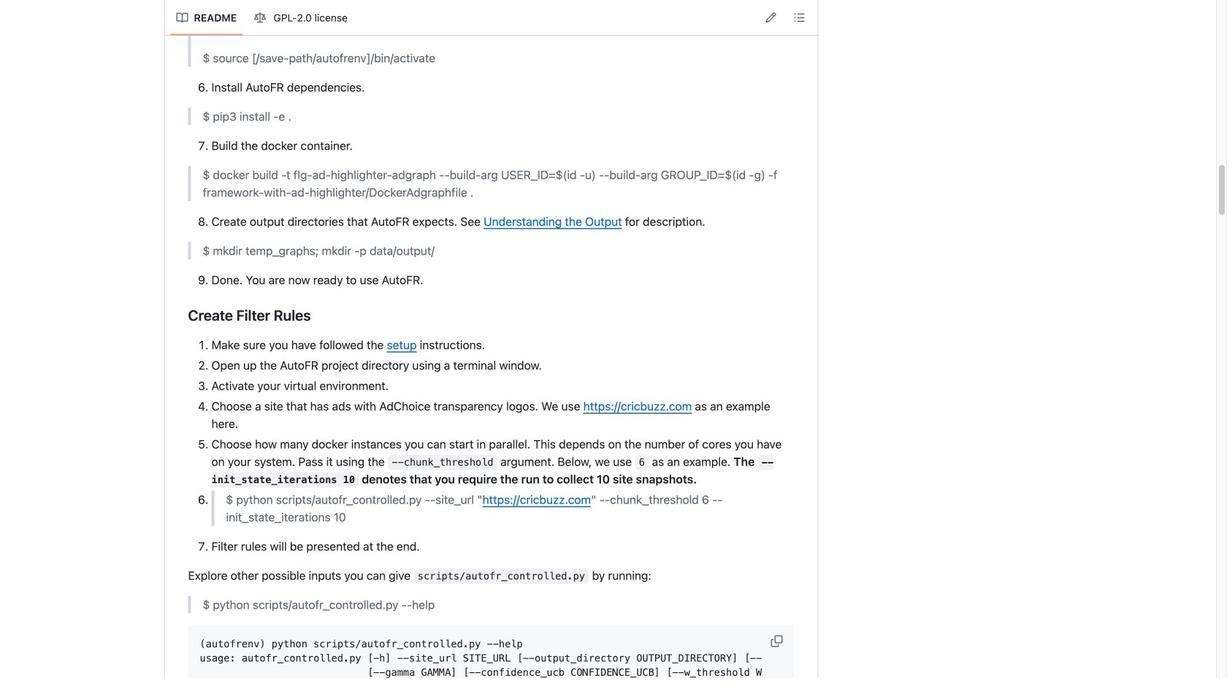 Task type: vqa. For each thing, say whether or not it's contained in the screenshot.
law image
yes



Task type: locate. For each thing, give the bounding box(es) containing it.
list
[[171, 6, 355, 30]]

edit file image
[[766, 12, 777, 23]]

law image
[[254, 12, 266, 24]]

book image
[[176, 12, 188, 24]]



Task type: describe. For each thing, give the bounding box(es) containing it.
outline image
[[794, 12, 806, 23]]

copy image
[[771, 636, 783, 648]]



